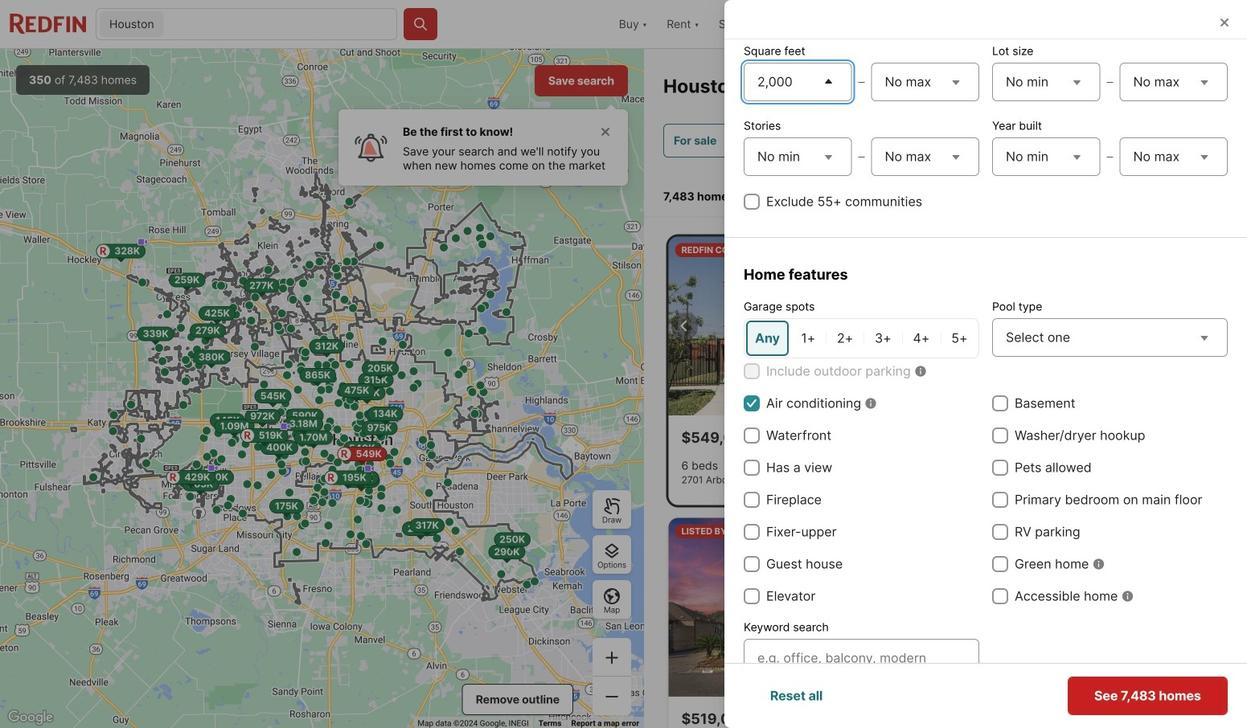 Task type: vqa. For each thing, say whether or not it's contained in the screenshot.
have on the top
no



Task type: locate. For each thing, give the bounding box(es) containing it.
share home image
[[1156, 710, 1175, 729]]

number of garage spots row
[[744, 319, 980, 359]]

1 cell from the left
[[746, 321, 789, 356]]

toggle search results photos view tab
[[1090, 174, 1154, 213]]

6 cell from the left
[[943, 321, 977, 356]]

dialog
[[725, 0, 1248, 729]]

tab list
[[1074, 170, 1228, 217]]

next image
[[912, 317, 931, 336]]

map region
[[0, 49, 644, 729]]

select a min and max value element
[[744, 60, 980, 105], [993, 60, 1228, 105], [744, 134, 980, 179], [993, 134, 1228, 179]]

cell
[[746, 321, 789, 356], [792, 321, 825, 356], [828, 321, 863, 356], [866, 321, 901, 356], [904, 321, 939, 356], [943, 321, 977, 356]]

4 cell from the left
[[866, 321, 901, 356]]

None checkbox
[[744, 194, 760, 210], [993, 396, 1009, 412], [744, 460, 760, 476], [744, 492, 760, 508], [744, 524, 760, 541], [993, 524, 1009, 541], [744, 557, 760, 573], [993, 557, 1009, 573], [744, 589, 760, 605], [993, 589, 1009, 605], [744, 194, 760, 210], [993, 396, 1009, 412], [744, 460, 760, 476], [744, 492, 760, 508], [744, 524, 760, 541], [993, 524, 1009, 541], [744, 557, 760, 573], [993, 557, 1009, 573], [744, 589, 760, 605], [993, 589, 1009, 605]]

5 cell from the left
[[904, 321, 939, 356]]

None checkbox
[[744, 364, 760, 380], [744, 396, 760, 412], [744, 428, 760, 444], [993, 428, 1009, 444], [993, 460, 1009, 476], [993, 492, 1009, 508], [744, 364, 760, 380], [744, 396, 760, 412], [744, 428, 760, 444], [993, 428, 1009, 444], [993, 460, 1009, 476], [993, 492, 1009, 508]]

None search field
[[167, 9, 397, 41]]



Task type: describe. For each thing, give the bounding box(es) containing it.
3 cell from the left
[[828, 321, 863, 356]]

add home to favorites image
[[1188, 710, 1207, 729]]

google image
[[4, 708, 57, 729]]

toggle search results table view tab
[[1158, 174, 1212, 213]]

submit search image
[[413, 16, 429, 32]]

previous image
[[675, 317, 695, 336]]

2 cell from the left
[[792, 321, 825, 356]]

Add home to favorites checkbox
[[1185, 707, 1210, 729]]

e.g. office, balcony, modern text field
[[758, 649, 966, 668]]



